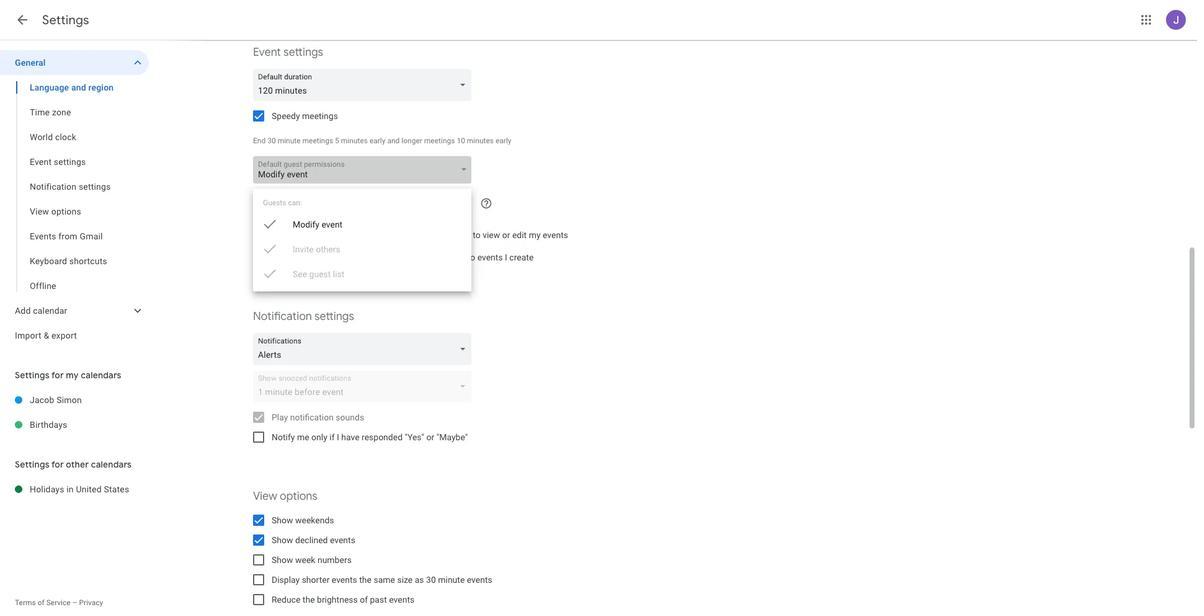 Task type: describe. For each thing, give the bounding box(es) containing it.
0 horizontal spatial i
[[337, 433, 339, 443]]

"maybe"
[[437, 433, 468, 443]]

show for show week numbers
[[272, 556, 293, 565]]

1 vertical spatial to
[[468, 253, 476, 263]]

events up reduce the brightness of past events
[[332, 575, 357, 585]]

0 horizontal spatial have
[[342, 433, 360, 443]]

can:
[[288, 199, 302, 207]]

add
[[327, 253, 342, 263]]

offline
[[30, 281, 56, 291]]

notify me only if i have responded "yes" or "maybe"
[[272, 433, 468, 443]]

world clock
[[30, 132, 76, 142]]

edit
[[513, 230, 527, 240]]

birthdays link
[[30, 413, 149, 438]]

0 vertical spatial the
[[360, 575, 372, 585]]

1 horizontal spatial have
[[408, 230, 426, 240]]

calendar
[[33, 306, 67, 316]]

google
[[344, 253, 371, 263]]

view options inside group
[[30, 207, 81, 217]]

service
[[46, 599, 71, 608]]

and inside group
[[71, 83, 86, 92]]

time
[[30, 107, 50, 117]]

invite
[[293, 245, 314, 254]]

meetings left 10
[[424, 137, 455, 145]]

settings heading
[[42, 12, 89, 28]]

language
[[30, 83, 69, 92]]

shortcuts
[[69, 256, 107, 266]]

as
[[415, 575, 424, 585]]

&
[[44, 331, 49, 341]]

size
[[398, 575, 413, 585]]

1 horizontal spatial event
[[253, 45, 281, 60]]

display shorter events the same size as 30 minute events
[[272, 575, 493, 585]]

birthdays
[[30, 420, 67, 430]]

events from gmail
[[30, 232, 103, 241]]

me
[[297, 433, 309, 443]]

privacy
[[79, 599, 103, 608]]

conferences
[[418, 253, 466, 263]]

events
[[30, 232, 56, 241]]

brightness
[[317, 595, 358, 605]]

for for other
[[51, 459, 64, 470]]

see guest list
[[293, 269, 345, 279]]

0 horizontal spatial or
[[427, 433, 435, 443]]

privacy link
[[79, 599, 103, 608]]

permissions
[[304, 160, 345, 169]]

gmail
[[80, 232, 103, 241]]

others for invite
[[316, 245, 341, 254]]

events up numbers
[[330, 536, 356, 546]]

united
[[76, 485, 102, 495]]

keyboard shortcuts
[[30, 256, 107, 266]]

event inside default guest permissions modify event
[[287, 169, 308, 179]]

1 horizontal spatial notification settings
[[253, 310, 354, 324]]

states
[[104, 485, 129, 495]]

notify
[[272, 433, 295, 443]]

reduce
[[272, 595, 301, 605]]

for for my
[[51, 370, 64, 381]]

let guests invite others to the event checkbox item
[[293, 237, 457, 262]]

birthdays tree item
[[0, 413, 149, 438]]

play notification sounds
[[272, 413, 364, 423]]

0 vertical spatial 30
[[268, 137, 276, 145]]

speedy meetings
[[272, 111, 338, 121]]

1 horizontal spatial i
[[505, 253, 508, 263]]

2 early from the left
[[496, 137, 512, 145]]

1 horizontal spatial and
[[388, 137, 400, 145]]

events down 'view'
[[478, 253, 503, 263]]

terms of service link
[[15, 599, 71, 608]]

settings for my calendars tree
[[0, 388, 149, 438]]

settings for settings
[[42, 12, 89, 28]]

0 vertical spatial or
[[503, 230, 511, 240]]

1 early from the left
[[370, 137, 386, 145]]

import
[[15, 331, 41, 341]]

keyboard
[[30, 256, 67, 266]]

–
[[72, 599, 77, 608]]

from
[[59, 232, 77, 241]]

week
[[295, 556, 316, 565]]

event settings inside group
[[30, 157, 86, 167]]

events down the size
[[389, 595, 415, 605]]

notification settings inside group
[[30, 182, 111, 192]]

simon
[[57, 395, 82, 405]]

1 horizontal spatial minute
[[438, 575, 465, 585]]

guests
[[263, 199, 286, 207]]

options inside group
[[51, 207, 81, 217]]

1 minutes from the left
[[341, 137, 368, 145]]

1 horizontal spatial my
[[529, 230, 541, 240]]

guest for default
[[284, 160, 302, 169]]

terms of service – privacy
[[15, 599, 103, 608]]

time zone
[[30, 107, 71, 117]]

2 minutes from the left
[[467, 137, 494, 145]]

let
[[272, 230, 284, 240]]

permission
[[428, 230, 471, 240]]

events right edit
[[543, 230, 569, 240]]

tree containing general
[[0, 50, 149, 348]]

1 vertical spatial 30
[[426, 575, 436, 585]]

guests can:
[[263, 199, 302, 207]]

past
[[370, 595, 387, 605]]

jacob simon tree item
[[0, 388, 149, 413]]

world
[[30, 132, 53, 142]]

event inside group
[[30, 157, 52, 167]]

end
[[253, 137, 266, 145]]

0 horizontal spatial my
[[66, 370, 79, 381]]

sounds
[[336, 413, 364, 423]]

numbers
[[318, 556, 352, 565]]

create
[[510, 253, 534, 263]]

calendars for settings for other calendars
[[91, 459, 132, 470]]

weekends
[[295, 516, 334, 526]]

settings for settings for other calendars
[[15, 459, 49, 470]]

let others see all invitations if they have permission to view or edit my events
[[272, 230, 569, 240]]

0 horizontal spatial of
[[38, 599, 44, 608]]

jacob simon
[[30, 395, 82, 405]]

language and region
[[30, 83, 114, 92]]

settings for settings for my calendars
[[15, 370, 49, 381]]

meetings up '5'
[[302, 111, 338, 121]]



Task type: vqa. For each thing, say whether or not it's contained in the screenshot.
Support Menu icon
no



Task type: locate. For each thing, give the bounding box(es) containing it.
0 horizontal spatial modify
[[258, 169, 285, 179]]

1 horizontal spatial event
[[322, 220, 343, 230]]

holidays in united states tree item
[[0, 477, 149, 502]]

minute right as
[[438, 575, 465, 585]]

display
[[272, 575, 300, 585]]

settings
[[42, 12, 89, 28], [15, 370, 49, 381], [15, 459, 49, 470]]

and left the 'longer' at left
[[388, 137, 400, 145]]

holidays in united states link
[[30, 477, 149, 502]]

i
[[505, 253, 508, 263], [337, 433, 339, 443]]

others inside let guests invite others to the event checkbox item
[[316, 245, 341, 254]]

2 vertical spatial show
[[272, 556, 293, 565]]

1 vertical spatial modify
[[293, 220, 320, 230]]

show declined events
[[272, 536, 356, 546]]

1 horizontal spatial if
[[382, 230, 387, 240]]

view up show weekends
[[253, 490, 277, 504]]

i right only
[[337, 433, 339, 443]]

have down sounds
[[342, 433, 360, 443]]

0 horizontal spatial guest
[[284, 160, 302, 169]]

settings
[[284, 45, 323, 60], [54, 157, 86, 167], [79, 182, 111, 192], [315, 310, 354, 324]]

1 horizontal spatial options
[[280, 490, 318, 504]]

notification
[[30, 182, 76, 192], [253, 310, 312, 324]]

0 horizontal spatial event
[[30, 157, 52, 167]]

0 horizontal spatial notification settings
[[30, 182, 111, 192]]

0 vertical spatial event settings
[[253, 45, 323, 60]]

0 vertical spatial others
[[286, 230, 311, 240]]

group containing language and region
[[0, 75, 149, 299]]

1 vertical spatial notification
[[253, 310, 312, 324]]

1 horizontal spatial modify
[[293, 220, 320, 230]]

0 horizontal spatial minute
[[278, 137, 301, 145]]

0 vertical spatial to
[[473, 230, 481, 240]]

modify
[[258, 169, 285, 179], [293, 220, 320, 230]]

guest right default
[[284, 160, 302, 169]]

1 vertical spatial calendars
[[91, 459, 132, 470]]

show up display
[[272, 556, 293, 565]]

show for show weekends
[[272, 516, 293, 526]]

0 horizontal spatial minutes
[[341, 137, 368, 145]]

notification settings
[[30, 182, 111, 192], [253, 310, 354, 324]]

view options up events from gmail on the top of page
[[30, 207, 81, 217]]

default
[[258, 160, 282, 169]]

calendars
[[81, 370, 121, 381], [91, 459, 132, 470]]

1 horizontal spatial 30
[[426, 575, 436, 585]]

notification
[[290, 413, 334, 423]]

view options up show weekends
[[253, 490, 318, 504]]

group
[[0, 75, 149, 299]]

go back image
[[15, 12, 30, 27]]

guest inside checkbox item
[[309, 269, 331, 279]]

automatically add google meet video conferences to events i create
[[272, 253, 534, 263]]

0 horizontal spatial others
[[286, 230, 311, 240]]

1 horizontal spatial or
[[503, 230, 511, 240]]

calendars up jacob simon tree item
[[81, 370, 121, 381]]

1 show from the top
[[272, 516, 293, 526]]

if left they
[[382, 230, 387, 240]]

0 vertical spatial settings
[[42, 12, 89, 28]]

1 vertical spatial for
[[51, 459, 64, 470]]

settings for my calendars
[[15, 370, 121, 381]]

notification settings down the see
[[253, 310, 354, 324]]

1 vertical spatial show
[[272, 536, 293, 546]]

meetings
[[302, 111, 338, 121], [303, 137, 333, 145], [424, 137, 455, 145]]

add calendar
[[15, 306, 67, 316]]

calendars up "states"
[[91, 459, 132, 470]]

they
[[389, 230, 406, 240]]

see
[[313, 230, 327, 240]]

1 vertical spatial notification settings
[[253, 310, 354, 324]]

my right edit
[[529, 230, 541, 240]]

guest
[[284, 160, 302, 169], [309, 269, 331, 279]]

import & export
[[15, 331, 77, 341]]

or
[[503, 230, 511, 240], [427, 433, 435, 443]]

for up the jacob simon
[[51, 370, 64, 381]]

the down shorter
[[303, 595, 315, 605]]

for left other
[[51, 459, 64, 470]]

30
[[268, 137, 276, 145], [426, 575, 436, 585]]

early right 10
[[496, 137, 512, 145]]

2 for from the top
[[51, 459, 64, 470]]

notification inside group
[[30, 182, 76, 192]]

show weekends
[[272, 516, 334, 526]]

1 vertical spatial or
[[427, 433, 435, 443]]

meet
[[373, 253, 393, 263]]

show week numbers
[[272, 556, 352, 565]]

the left same
[[360, 575, 372, 585]]

settings up "jacob"
[[15, 370, 49, 381]]

others down all at the left top of the page
[[316, 245, 341, 254]]

0 vertical spatial show
[[272, 516, 293, 526]]

0 vertical spatial event
[[287, 169, 308, 179]]

0 vertical spatial view options
[[30, 207, 81, 217]]

0 vertical spatial guest
[[284, 160, 302, 169]]

notification down world clock
[[30, 182, 76, 192]]

of left past
[[360, 595, 368, 605]]

options
[[51, 207, 81, 217], [280, 490, 318, 504]]

1 horizontal spatial notification
[[253, 310, 312, 324]]

2 vertical spatial settings
[[15, 459, 49, 470]]

shorter
[[302, 575, 330, 585]]

0 horizontal spatial options
[[51, 207, 81, 217]]

notification down the see
[[253, 310, 312, 324]]

0 vertical spatial minute
[[278, 137, 301, 145]]

terms
[[15, 599, 36, 608]]

3 show from the top
[[272, 556, 293, 565]]

1 horizontal spatial early
[[496, 137, 512, 145]]

list
[[333, 269, 345, 279]]

holidays
[[30, 485, 64, 495]]

show for show declined events
[[272, 536, 293, 546]]

1 horizontal spatial event settings
[[253, 45, 323, 60]]

to
[[473, 230, 481, 240], [468, 253, 476, 263]]

5
[[335, 137, 339, 145]]

1 vertical spatial view
[[253, 490, 277, 504]]

minute down 'speedy'
[[278, 137, 301, 145]]

1 vertical spatial view options
[[253, 490, 318, 504]]

only
[[312, 433, 328, 443]]

view
[[483, 230, 500, 240]]

modify inside default guest permissions modify event
[[258, 169, 285, 179]]

modify event button
[[253, 156, 472, 186]]

1 vertical spatial event
[[322, 220, 343, 230]]

0 horizontal spatial event settings
[[30, 157, 86, 167]]

automatically
[[272, 253, 325, 263]]

clock
[[55, 132, 76, 142]]

to right conferences
[[468, 253, 476, 263]]

1 vertical spatial and
[[388, 137, 400, 145]]

modify down default
[[258, 169, 285, 179]]

0 horizontal spatial the
[[303, 595, 315, 605]]

0 vertical spatial if
[[382, 230, 387, 240]]

settings up holidays on the bottom
[[15, 459, 49, 470]]

or right the "yes"
[[427, 433, 435, 443]]

"yes"
[[405, 433, 425, 443]]

view up events
[[30, 207, 49, 217]]

reduce the brightness of past events
[[272, 595, 415, 605]]

1 horizontal spatial others
[[316, 245, 341, 254]]

options up show weekends
[[280, 490, 318, 504]]

event up all at the left top of the page
[[322, 220, 343, 230]]

i left create
[[505, 253, 508, 263]]

have right they
[[408, 230, 426, 240]]

options up events from gmail on the top of page
[[51, 207, 81, 217]]

1 vertical spatial i
[[337, 433, 339, 443]]

and left region at the top of the page
[[71, 83, 86, 92]]

holidays in united states
[[30, 485, 129, 495]]

0 horizontal spatial early
[[370, 137, 386, 145]]

others up invite
[[286, 230, 311, 240]]

or left edit
[[503, 230, 511, 240]]

1 vertical spatial my
[[66, 370, 79, 381]]

of
[[360, 595, 368, 605], [38, 599, 44, 608]]

0 vertical spatial notification
[[30, 182, 76, 192]]

event
[[287, 169, 308, 179], [322, 220, 343, 230]]

1 vertical spatial event settings
[[30, 157, 86, 167]]

invite others
[[293, 245, 341, 254]]

1 horizontal spatial guest
[[309, 269, 331, 279]]

and
[[71, 83, 86, 92], [388, 137, 400, 145]]

0 horizontal spatial event
[[287, 169, 308, 179]]

declined
[[295, 536, 328, 546]]

guest inside default guest permissions modify event
[[284, 160, 302, 169]]

30 right 'end'
[[268, 137, 276, 145]]

0 horizontal spatial view
[[30, 207, 49, 217]]

view inside group
[[30, 207, 49, 217]]

show down show weekends
[[272, 536, 293, 546]]

responded
[[362, 433, 403, 443]]

modify up see
[[293, 220, 320, 230]]

events
[[543, 230, 569, 240], [478, 253, 503, 263], [330, 536, 356, 546], [332, 575, 357, 585], [467, 575, 493, 585], [389, 595, 415, 605]]

0 horizontal spatial 30
[[268, 137, 276, 145]]

settings right "go back" image
[[42, 12, 89, 28]]

1 vertical spatial options
[[280, 490, 318, 504]]

show left weekends
[[272, 516, 293, 526]]

let guests see the event guest list. checkbox item
[[293, 262, 457, 287]]

if right only
[[330, 433, 335, 443]]

0 vertical spatial notification settings
[[30, 182, 111, 192]]

to left 'view'
[[473, 230, 481, 240]]

0 vertical spatial have
[[408, 230, 426, 240]]

invitations
[[340, 230, 380, 240]]

1 for from the top
[[51, 370, 64, 381]]

modify event
[[293, 220, 343, 230]]

the
[[360, 575, 372, 585], [303, 595, 315, 605]]

events right as
[[467, 575, 493, 585]]

0 vertical spatial calendars
[[81, 370, 121, 381]]

30 right as
[[426, 575, 436, 585]]

longer
[[402, 137, 423, 145]]

others for let
[[286, 230, 311, 240]]

0 vertical spatial and
[[71, 83, 86, 92]]

export
[[52, 331, 77, 341]]

0 horizontal spatial if
[[330, 433, 335, 443]]

other
[[66, 459, 89, 470]]

event up can:
[[287, 169, 308, 179]]

1 vertical spatial if
[[330, 433, 335, 443]]

0 vertical spatial i
[[505, 253, 508, 263]]

1 horizontal spatial view
[[253, 490, 277, 504]]

0 vertical spatial for
[[51, 370, 64, 381]]

0 vertical spatial view
[[30, 207, 49, 217]]

1 vertical spatial the
[[303, 595, 315, 605]]

settings for other calendars
[[15, 459, 132, 470]]

2 show from the top
[[272, 536, 293, 546]]

my up jacob simon tree item
[[66, 370, 79, 381]]

0 vertical spatial modify
[[258, 169, 285, 179]]

1 vertical spatial others
[[316, 245, 341, 254]]

guest left list
[[309, 269, 331, 279]]

default guest permissions modify event
[[258, 160, 345, 179]]

my
[[529, 230, 541, 240], [66, 370, 79, 381]]

view options
[[30, 207, 81, 217], [253, 490, 318, 504]]

end 30 minute meetings 5 minutes early and longer meetings 10 minutes early
[[253, 137, 512, 145]]

1 vertical spatial settings
[[15, 370, 49, 381]]

same
[[374, 575, 395, 585]]

event
[[253, 45, 281, 60], [30, 157, 52, 167]]

0 horizontal spatial and
[[71, 83, 86, 92]]

1 vertical spatial guest
[[309, 269, 331, 279]]

play
[[272, 413, 288, 423]]

add
[[15, 306, 31, 316]]

see
[[293, 269, 307, 279]]

1 vertical spatial event
[[30, 157, 52, 167]]

0 vertical spatial my
[[529, 230, 541, 240]]

all
[[329, 230, 338, 240]]

0 horizontal spatial view options
[[30, 207, 81, 217]]

1 horizontal spatial of
[[360, 595, 368, 605]]

zone
[[52, 107, 71, 117]]

1 vertical spatial minute
[[438, 575, 465, 585]]

early up modify event dropdown button on the top of the page
[[370, 137, 386, 145]]

meetings left '5'
[[303, 137, 333, 145]]

1 horizontal spatial minutes
[[467, 137, 494, 145]]

None field
[[253, 69, 477, 101], [253, 333, 477, 366], [253, 69, 477, 101], [253, 333, 477, 366]]

0 horizontal spatial notification
[[30, 182, 76, 192]]

1 vertical spatial have
[[342, 433, 360, 443]]

of right terms
[[38, 599, 44, 608]]

if
[[382, 230, 387, 240], [330, 433, 335, 443]]

guest for see
[[309, 269, 331, 279]]

tree
[[0, 50, 149, 348]]

general
[[15, 58, 46, 68]]

1 horizontal spatial view options
[[253, 490, 318, 504]]

in
[[67, 485, 74, 495]]

0 vertical spatial event
[[253, 45, 281, 60]]

minutes right 10
[[467, 137, 494, 145]]

calendars for settings for my calendars
[[81, 370, 121, 381]]

minutes right '5'
[[341, 137, 368, 145]]

0 vertical spatial options
[[51, 207, 81, 217]]

general tree item
[[0, 50, 149, 75]]

event settings
[[253, 45, 323, 60], [30, 157, 86, 167]]

region
[[88, 83, 114, 92]]

1 horizontal spatial the
[[360, 575, 372, 585]]

notification settings up the from
[[30, 182, 111, 192]]



